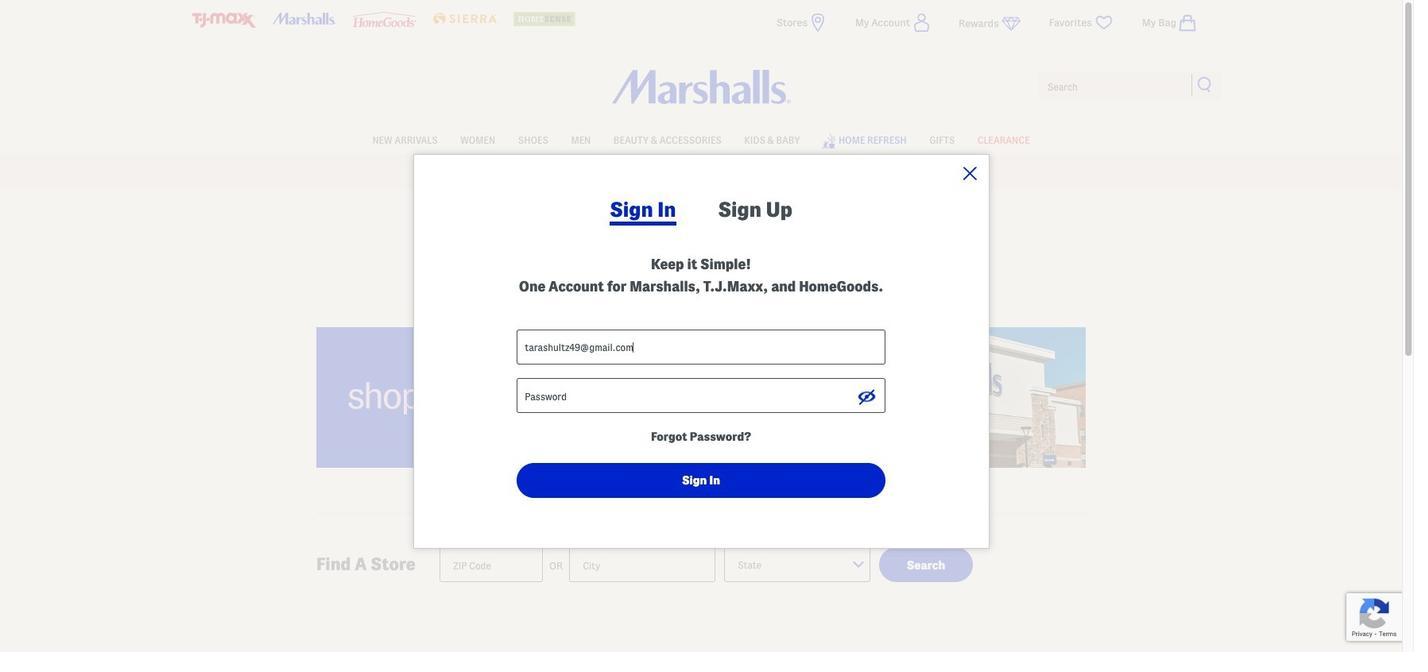 Task type: locate. For each thing, give the bounding box(es) containing it.
ZIP Code telephone field
[[440, 548, 543, 583]]

City text field
[[570, 548, 716, 583]]

email address email field
[[517, 330, 886, 365]]

None submit
[[1198, 76, 1214, 92], [517, 464, 886, 499], [880, 548, 974, 583], [1198, 76, 1214, 92], [517, 464, 886, 499], [880, 548, 974, 583]]

tjmaxx.com image
[[192, 13, 256, 28]]

banner
[[0, 0, 1403, 189]]

site search search field
[[1037, 70, 1223, 102]]

menu bar
[[192, 126, 1211, 154]]

down image
[[854, 563, 873, 572]]

main content
[[309, 235, 1094, 653]]

marshalls.com image
[[273, 13, 336, 25]]

marquee
[[0, 158, 1403, 189]]

sierra.com image
[[433, 13, 497, 25]]

homesense.com image
[[514, 12, 577, 26]]

Password password field
[[517, 379, 886, 414]]



Task type: describe. For each thing, give the bounding box(es) containing it.
homegoods.com image
[[353, 12, 417, 27]]

my account dialog
[[413, 154, 1415, 645]]

wrap up now-trending styles image
[[317, 327, 1086, 468]]

close dialog element
[[964, 167, 977, 181]]

Search text field
[[1037, 70, 1223, 102]]



Task type: vqa. For each thing, say whether or not it's contained in the screenshot.
City text field
yes



